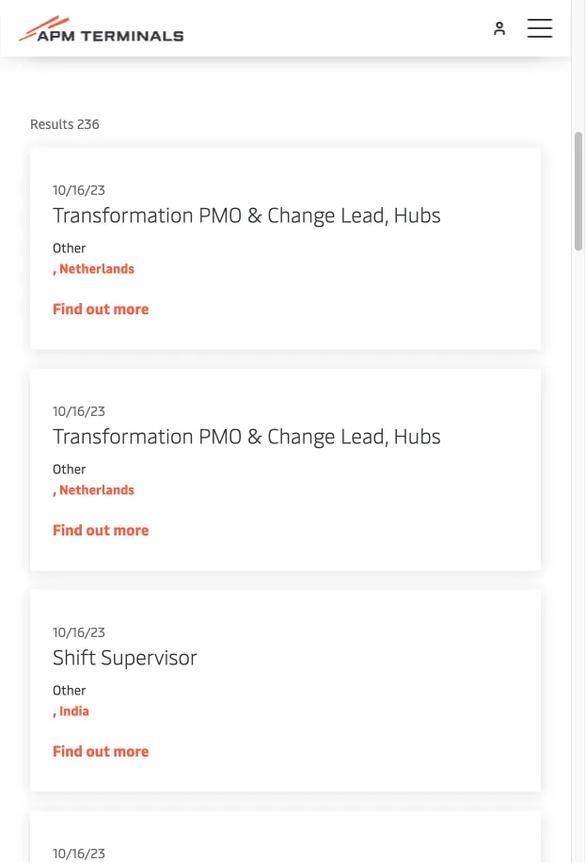 Task type: locate. For each thing, give the bounding box(es) containing it.
2 vertical spatial 10/16/23
[[53, 623, 105, 641]]

0 vertical spatial more
[[113, 298, 149, 319]]

10/16/23 transformation pmo & change lead, hubs
[[53, 181, 441, 228], [53, 402, 441, 450]]

2 vertical spatial other
[[53, 681, 86, 699]]

2 , from the top
[[53, 481, 56, 499]]

1 vertical spatial netherlands
[[59, 481, 134, 499]]

1 vertical spatial ,
[[53, 481, 56, 499]]

1 other from the top
[[53, 239, 86, 257]]

1 vertical spatial hubs
[[394, 422, 441, 450]]

1 pmo from the top
[[199, 201, 242, 228]]

2 netherlands from the top
[[59, 481, 134, 499]]

2 other , netherlands from the top
[[53, 460, 134, 499]]

1 change from the top
[[268, 201, 336, 228]]

1 other , netherlands from the top
[[53, 239, 134, 277]]

2 out from the top
[[86, 520, 110, 540]]

&
[[248, 201, 262, 228], [248, 422, 262, 450]]

1 vertical spatial find
[[53, 520, 83, 540]]

0 vertical spatial 10/16/23
[[53, 181, 105, 199]]

transformation
[[53, 201, 194, 228], [53, 422, 194, 450]]

2 vertical spatial find out more
[[53, 741, 149, 761]]

shift
[[53, 643, 96, 671]]

10/16/23
[[53, 181, 105, 199], [53, 402, 105, 420], [53, 623, 105, 641]]

0 vertical spatial 10/16/23 transformation pmo & change lead, hubs
[[53, 181, 441, 228]]

netherlands
[[59, 259, 134, 277], [59, 481, 134, 499]]

0 vertical spatial find
[[53, 298, 83, 319]]

1 vertical spatial 10/16/23
[[53, 402, 105, 420]]

1 vertical spatial 10/16/23 transformation pmo & change lead, hubs
[[53, 402, 441, 450]]

2 vertical spatial more
[[113, 741, 149, 761]]

1 more from the top
[[113, 298, 149, 319]]

2 & from the top
[[248, 422, 262, 450]]

10/16/23 inside '10/16/23 shift supervisor'
[[53, 623, 105, 641]]

10/16/23 shift supervisor
[[53, 623, 198, 671]]

0 vertical spatial lead,
[[341, 201, 389, 228]]

2 lead, from the top
[[341, 422, 389, 450]]

0 vertical spatial pmo
[[199, 201, 242, 228]]

1 vertical spatial out
[[86, 520, 110, 540]]

1 & from the top
[[248, 201, 262, 228]]

0 vertical spatial netherlands
[[59, 259, 134, 277]]

1 find out more from the top
[[53, 298, 149, 319]]

3 other from the top
[[53, 681, 86, 699]]

hubs
[[394, 201, 441, 228], [394, 422, 441, 450]]

0 vertical spatial hubs
[[394, 201, 441, 228]]

2 10/16/23 transformation pmo & change lead, hubs from the top
[[53, 402, 441, 450]]

0 vertical spatial other , netherlands
[[53, 239, 134, 277]]

236
[[77, 114, 100, 132]]

0 vertical spatial out
[[86, 298, 110, 319]]

pmo
[[199, 201, 242, 228], [199, 422, 242, 450]]

1 vertical spatial &
[[248, 422, 262, 450]]

3 , from the top
[[53, 702, 56, 720]]

find out more
[[53, 298, 149, 319], [53, 520, 149, 540], [53, 741, 149, 761]]

0 vertical spatial change
[[268, 201, 336, 228]]

0 vertical spatial ,
[[53, 259, 56, 277]]

3 find out more from the top
[[53, 741, 149, 761]]

lead,
[[341, 201, 389, 228], [341, 422, 389, 450]]

1 10/16/23 transformation pmo & change lead, hubs from the top
[[53, 181, 441, 228]]

out
[[86, 298, 110, 319], [86, 520, 110, 540], [86, 741, 110, 761]]

0 vertical spatial other
[[53, 239, 86, 257]]

1 vertical spatial other
[[53, 460, 86, 478]]

change
[[268, 201, 336, 228], [268, 422, 336, 450]]

,
[[53, 259, 56, 277], [53, 481, 56, 499], [53, 702, 56, 720]]

1 vertical spatial pmo
[[199, 422, 242, 450]]

1 out from the top
[[86, 298, 110, 319]]

2 pmo from the top
[[199, 422, 242, 450]]

more
[[113, 298, 149, 319], [113, 520, 149, 540], [113, 741, 149, 761]]

1 vertical spatial transformation
[[53, 422, 194, 450]]

supervisor
[[101, 643, 198, 671]]

find
[[53, 298, 83, 319], [53, 520, 83, 540], [53, 741, 83, 761]]

3 10/16/23 from the top
[[53, 623, 105, 641]]

2 vertical spatial find
[[53, 741, 83, 761]]

1 find from the top
[[53, 298, 83, 319]]

other
[[53, 239, 86, 257], [53, 460, 86, 478], [53, 681, 86, 699]]

1 lead, from the top
[[341, 201, 389, 228]]

1 vertical spatial lead,
[[341, 422, 389, 450]]

0 vertical spatial transformation
[[53, 201, 194, 228]]

1 vertical spatial other , netherlands
[[53, 460, 134, 499]]

0 vertical spatial &
[[248, 201, 262, 228]]

2 more from the top
[[113, 520, 149, 540]]

1 vertical spatial find out more
[[53, 520, 149, 540]]

0 vertical spatial find out more
[[53, 298, 149, 319]]

2 vertical spatial out
[[86, 741, 110, 761]]

1 vertical spatial change
[[268, 422, 336, 450]]

other , netherlands
[[53, 239, 134, 277], [53, 460, 134, 499]]

2 vertical spatial ,
[[53, 702, 56, 720]]

1 vertical spatial more
[[113, 520, 149, 540]]



Task type: describe. For each thing, give the bounding box(es) containing it.
india
[[59, 702, 89, 720]]

2 hubs from the top
[[394, 422, 441, 450]]

results
[[30, 114, 74, 132]]

results 236
[[30, 114, 100, 132]]

2 10/16/23 from the top
[[53, 402, 105, 420]]

3 find from the top
[[53, 741, 83, 761]]

1 hubs from the top
[[394, 201, 441, 228]]

, inside other , india
[[53, 702, 56, 720]]

1 netherlands from the top
[[59, 259, 134, 277]]

1 , from the top
[[53, 259, 56, 277]]

2 transformation from the top
[[53, 422, 194, 450]]

3 more from the top
[[113, 741, 149, 761]]

1 transformation from the top
[[53, 201, 194, 228]]

3 out from the top
[[86, 741, 110, 761]]

2 change from the top
[[268, 422, 336, 450]]

2 find out more from the top
[[53, 520, 149, 540]]

2 other from the top
[[53, 460, 86, 478]]

2 find from the top
[[53, 520, 83, 540]]

other , india
[[53, 681, 89, 720]]

other inside other , india
[[53, 681, 86, 699]]

1 10/16/23 from the top
[[53, 181, 105, 199]]



Task type: vqa. For each thing, say whether or not it's contained in the screenshot.
top ,
yes



